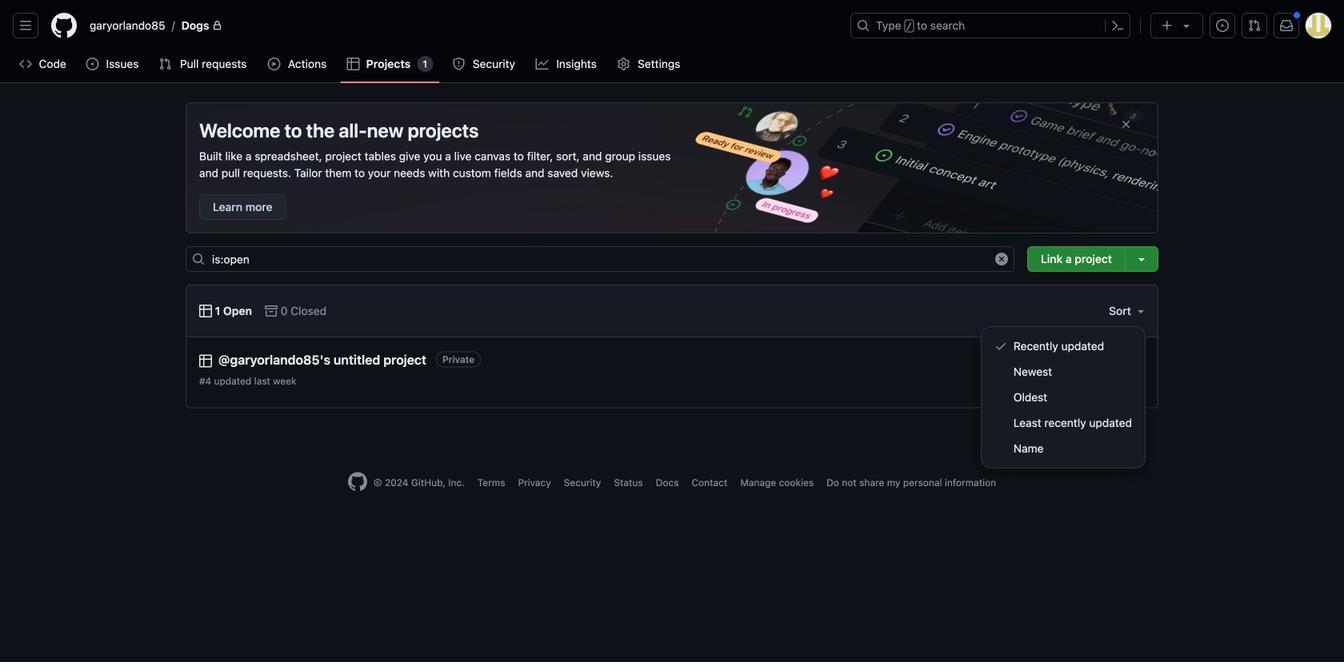 Task type: describe. For each thing, give the bounding box(es) containing it.
gear image
[[617, 58, 630, 70]]

close image
[[1120, 118, 1133, 131]]

notifications image
[[1280, 19, 1293, 32]]

Search all projects text field
[[186, 246, 1015, 272]]

2 table image from the top
[[199, 355, 212, 368]]

command palette image
[[1112, 19, 1124, 32]]

shield image
[[452, 58, 465, 70]]

1 horizontal spatial triangle down image
[[1180, 19, 1193, 32]]

search image
[[192, 253, 205, 266]]

issue opened image for git pull request icon
[[86, 58, 99, 70]]

git pull request image
[[1248, 19, 1261, 32]]

play image
[[268, 58, 281, 70]]

0 horizontal spatial homepage image
[[51, 13, 77, 38]]

issue opened image for git pull request image
[[1216, 19, 1229, 32]]

git pull request image
[[159, 58, 172, 70]]



Task type: vqa. For each thing, say whether or not it's contained in the screenshot.
"time,"
no



Task type: locate. For each thing, give the bounding box(es) containing it.
menu
[[982, 327, 1145, 468]]

1 vertical spatial triangle down image
[[1135, 305, 1148, 318]]

0 vertical spatial issue opened image
[[1216, 19, 1229, 32]]

plus image
[[1161, 19, 1174, 32]]

0 vertical spatial table image
[[199, 305, 212, 318]]

table image
[[199, 305, 212, 318], [199, 355, 212, 368]]

issue opened image left git pull request image
[[1216, 19, 1229, 32]]

1 vertical spatial table image
[[199, 355, 212, 368]]

triangle down image
[[1180, 19, 1193, 32], [1135, 305, 1148, 318]]

0 horizontal spatial issue opened image
[[86, 58, 99, 70]]

list
[[83, 13, 841, 38]]

issue opened image
[[1216, 19, 1229, 32], [86, 58, 99, 70]]

1 vertical spatial issue opened image
[[86, 58, 99, 70]]

1 horizontal spatial homepage image
[[348, 473, 367, 492]]

1 vertical spatial homepage image
[[348, 473, 367, 492]]

code image
[[19, 58, 32, 70]]

1 horizontal spatial issue opened image
[[1216, 19, 1229, 32]]

archive image
[[265, 305, 278, 318]]

1 table image from the top
[[199, 305, 212, 318]]

0 horizontal spatial triangle down image
[[1135, 305, 1148, 318]]

0 vertical spatial triangle down image
[[1180, 19, 1193, 32]]

0 vertical spatial homepage image
[[51, 13, 77, 38]]

homepage image
[[51, 13, 77, 38], [348, 473, 367, 492]]

clear image
[[995, 253, 1008, 266]]

issue opened image right code icon
[[86, 58, 99, 70]]

lock image
[[213, 21, 222, 30]]

graph image
[[536, 58, 549, 70]]

table image
[[347, 58, 360, 70]]



